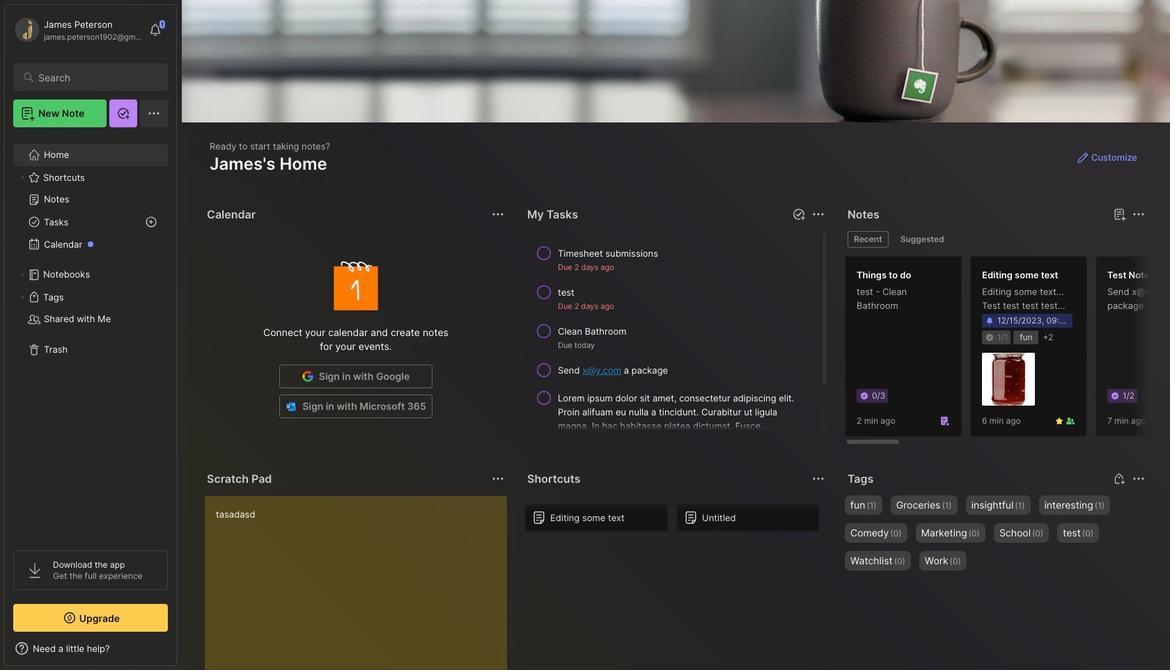 Task type: locate. For each thing, give the bounding box(es) containing it.
new task image
[[792, 208, 806, 222]]

more actions image
[[810, 206, 827, 223]]

None search field
[[38, 69, 155, 86]]

tab
[[848, 231, 889, 248], [894, 231, 951, 248]]

Start writing… text field
[[216, 497, 506, 671]]

0 horizontal spatial tab
[[848, 231, 889, 248]]

none search field inside main element
[[38, 69, 155, 86]]

tab list
[[848, 231, 1143, 248]]

1 horizontal spatial tab
[[894, 231, 951, 248]]

main element
[[0, 0, 181, 671]]

click to collapse image
[[176, 645, 186, 662]]

tree
[[5, 136, 176, 539]]

more actions image
[[490, 206, 506, 223], [490, 471, 506, 488], [810, 471, 827, 488], [1131, 471, 1147, 488]]

row group
[[525, 240, 828, 475], [845, 256, 1170, 446], [525, 504, 828, 541]]

More actions field
[[488, 205, 508, 224], [809, 205, 828, 224], [488, 470, 508, 489], [809, 470, 828, 489], [1129, 470, 1149, 489]]

Search text field
[[38, 71, 155, 84]]



Task type: describe. For each thing, give the bounding box(es) containing it.
WHAT'S NEW field
[[5, 638, 176, 660]]

thumbnail image
[[982, 353, 1035, 406]]

1 tab from the left
[[848, 231, 889, 248]]

2 tab from the left
[[894, 231, 951, 248]]

expand tags image
[[18, 293, 26, 302]]

Account field
[[13, 16, 142, 44]]

tree inside main element
[[5, 136, 176, 539]]

expand notebooks image
[[18, 271, 26, 279]]



Task type: vqa. For each thing, say whether or not it's contained in the screenshot.
Add tag image
no



